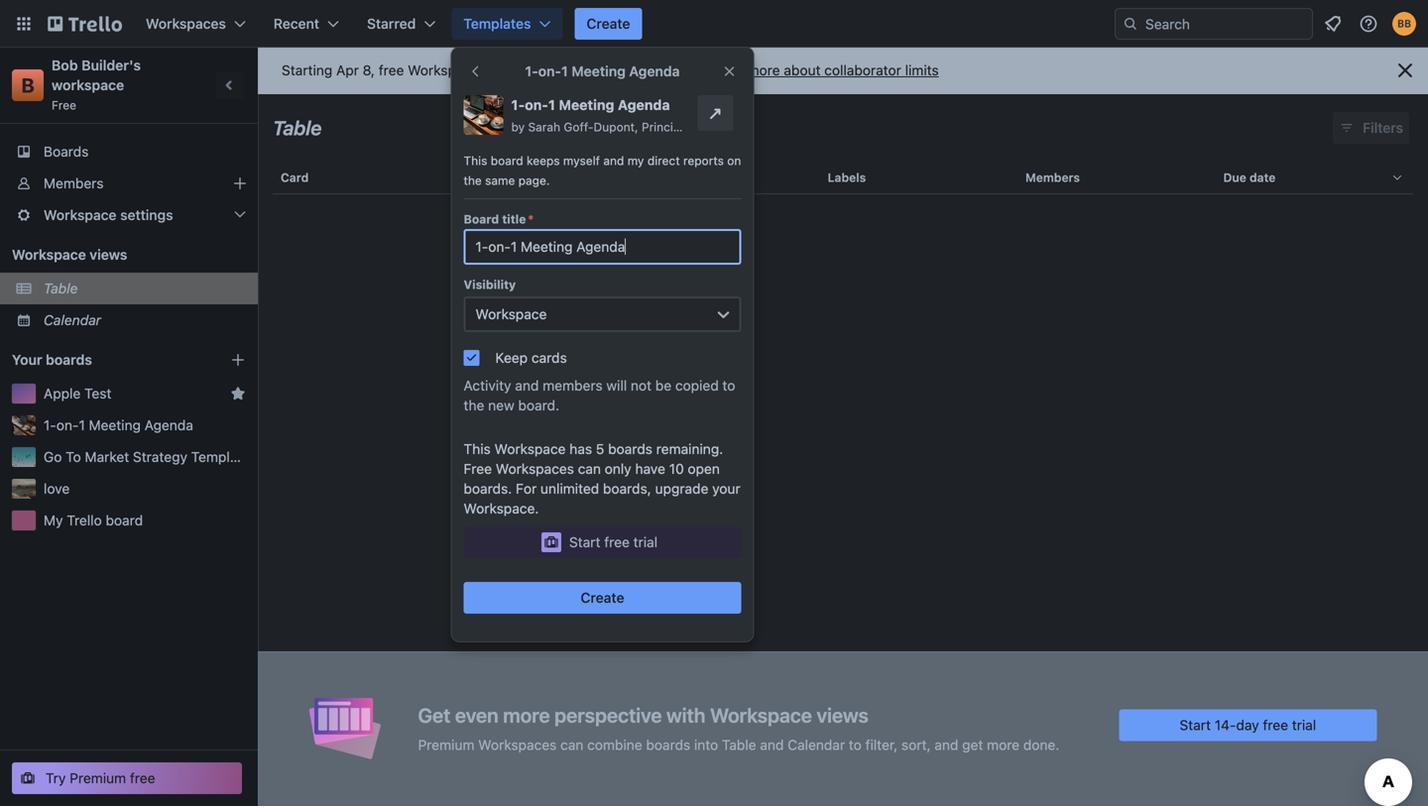 Task type: locate. For each thing, give the bounding box(es) containing it.
free right day
[[1263, 717, 1288, 733]]

start left 14-
[[1180, 717, 1211, 733]]

row inside table
[[273, 154, 1413, 201]]

trial right day
[[1292, 717, 1316, 733]]

0 vertical spatial 10
[[597, 62, 612, 78]]

more right the even
[[503, 704, 550, 727]]

2 vertical spatial 1
[[79, 417, 85, 433]]

this for this workspace has 5 boards remaining. free workspaces can only have 10 open boards. for unlimited boards, upgrade your workspace.
[[464, 441, 491, 457]]

table containing card
[[258, 154, 1428, 806]]

0 vertical spatial to
[[581, 62, 594, 78]]

0 horizontal spatial will
[[490, 62, 511, 78]]

starred icon image
[[230, 386, 246, 402]]

1 vertical spatial can
[[560, 737, 584, 753]]

0 vertical spatial boards
[[46, 352, 92, 368]]

b link
[[12, 69, 44, 101]]

go
[[44, 449, 62, 465]]

workspace inside popup button
[[44, 207, 117, 223]]

keep
[[495, 350, 528, 366]]

2 vertical spatial 1-
[[44, 417, 56, 433]]

trial
[[633, 534, 658, 550], [1292, 717, 1316, 733]]

1 vertical spatial create
[[581, 590, 624, 606]]

2 horizontal spatial table
[[722, 737, 756, 753]]

agenda up 'principal'
[[618, 97, 670, 113]]

free
[[379, 62, 404, 78], [604, 534, 630, 550], [1263, 717, 1288, 733], [130, 770, 155, 786]]

1 vertical spatial more
[[503, 704, 550, 727]]

workspaces up "workspace navigation collapse icon"
[[146, 15, 226, 32]]

meeting
[[572, 63, 626, 79], [559, 97, 614, 113], [89, 417, 141, 433]]

1 horizontal spatial to
[[723, 377, 735, 394]]

1 vertical spatial 1-
[[511, 97, 525, 113]]

table
[[258, 154, 1428, 806]]

1 vertical spatial table
[[44, 280, 78, 297]]

this inside this board keeps myself and my direct reports on the same page.
[[464, 154, 487, 168]]

1 vertical spatial views
[[817, 704, 869, 727]]

remaining.
[[656, 441, 723, 457]]

0 vertical spatial create
[[587, 15, 630, 32]]

1 vertical spatial 1
[[548, 97, 555, 113]]

more right get
[[987, 737, 1020, 753]]

market
[[85, 449, 129, 465]]

upgrade
[[655, 481, 709, 497]]

1 vertical spatial 1-on-1 meeting agenda link
[[44, 416, 246, 435]]

1 vertical spatial be
[[655, 377, 672, 394]]

boards down "with" at the left bottom of the page
[[646, 737, 690, 753]]

workspace up into
[[710, 704, 812, 727]]

0 horizontal spatial be
[[514, 62, 530, 78]]

1 horizontal spatial premium
[[418, 737, 475, 753]]

to left filter,
[[849, 737, 862, 753]]

0 horizontal spatial 1
[[79, 417, 85, 433]]

card
[[281, 171, 309, 184]]

1- up go at the left of the page
[[44, 417, 56, 433]]

0 horizontal spatial table
[[44, 280, 78, 297]]

board down love link at the left of page
[[106, 512, 143, 529]]

to right copied
[[723, 377, 735, 394]]

0 horizontal spatial calendar
[[44, 312, 101, 328]]

can
[[578, 461, 601, 477], [560, 737, 584, 753]]

10 up upgrade
[[669, 461, 684, 477]]

table down workspace views
[[44, 280, 78, 297]]

builder's
[[81, 57, 141, 73]]

0 vertical spatial trial
[[633, 534, 658, 550]]

0 horizontal spatial members
[[44, 175, 104, 191]]

1 vertical spatial agenda
[[618, 97, 670, 113]]

on-
[[538, 63, 561, 79], [525, 97, 548, 113], [56, 417, 79, 433]]

2 vertical spatial boards
[[646, 737, 690, 753]]

only
[[605, 461, 631, 477]]

free right try
[[130, 770, 155, 786]]

for
[[516, 481, 537, 497]]

will right the return to previous screen icon
[[490, 62, 511, 78]]

free inside "start free trial" button
[[604, 534, 630, 550]]

boards up apple
[[46, 352, 92, 368]]

1 horizontal spatial will
[[606, 377, 627, 394]]

1 up goff-
[[561, 63, 568, 79]]

return to previous screen image
[[468, 63, 484, 79]]

1 vertical spatial calendar
[[788, 737, 845, 753]]

go to market strategy template
[[44, 449, 250, 465]]

create button inside primary element
[[575, 8, 642, 40]]

workspace inside this workspace has 5 boards remaining. free workspaces can only have 10 open boards. for unlimited boards, upgrade your workspace.
[[494, 441, 566, 457]]

workspace down visibility
[[476, 306, 547, 322]]

trial down the boards, at left
[[633, 534, 658, 550]]

0 horizontal spatial free
[[52, 98, 76, 112]]

Table text field
[[273, 109, 322, 147]]

1 horizontal spatial free
[[464, 461, 492, 477]]

atlassian
[[745, 120, 796, 134]]

0 notifications image
[[1321, 12, 1345, 36]]

10 inside this workspace has 5 boards remaining. free workspaces can only have 10 open boards. for unlimited boards, upgrade your workspace.
[[669, 461, 684, 477]]

to
[[66, 449, 81, 465]]

be
[[514, 62, 530, 78], [655, 377, 672, 394]]

workspace up workspace views
[[44, 207, 117, 223]]

1-on-1 meeting agenda up "market"
[[44, 417, 193, 433]]

get even more perspective with workspace views premium workspaces can combine boards into table and calendar to filter, sort, and get more done.
[[418, 704, 1060, 753]]

will left not
[[606, 377, 627, 394]]

workspace
[[52, 77, 124, 93]]

1 inside 1-on-1 meeting agenda by sarah goff-dupont, principal writer @ atlassian
[[548, 97, 555, 113]]

2 vertical spatial meeting
[[89, 417, 141, 433]]

0 vertical spatial 1-on-1 meeting agenda
[[525, 63, 680, 79]]

workspace.
[[464, 500, 539, 517]]

more right close popover image
[[747, 62, 780, 78]]

1-
[[525, 63, 538, 79], [511, 97, 525, 113], [44, 417, 56, 433]]

create button down "start free trial" button
[[464, 582, 741, 614]]

starred
[[367, 15, 416, 32]]

to right limited
[[581, 62, 594, 78]]

table right into
[[722, 737, 756, 753]]

and left my
[[603, 154, 624, 168]]

create
[[587, 15, 630, 32], [581, 590, 624, 606]]

workspaces
[[146, 15, 226, 32], [408, 62, 486, 78], [496, 461, 574, 477], [478, 737, 557, 753]]

board
[[491, 154, 523, 168], [106, 512, 143, 529]]

0 horizontal spatial board
[[106, 512, 143, 529]]

boards up only
[[608, 441, 653, 457]]

this for this board keeps myself and my direct reports on the same page.
[[464, 154, 487, 168]]

bob
[[52, 57, 78, 73]]

0 vertical spatial can
[[578, 461, 601, 477]]

2 the from the top
[[464, 397, 484, 414]]

1 vertical spatial create button
[[464, 582, 741, 614]]

0 vertical spatial views
[[90, 246, 127, 263]]

boards link
[[0, 136, 258, 168]]

boards.
[[464, 481, 512, 497]]

start free trial button
[[464, 527, 741, 558]]

2 horizontal spatial more
[[987, 737, 1020, 753]]

10
[[597, 62, 612, 78], [669, 461, 684, 477]]

the left same
[[464, 174, 482, 187]]

table up card in the top of the page
[[273, 116, 322, 139]]

board
[[464, 212, 499, 226]]

2 this from the top
[[464, 441, 491, 457]]

1 vertical spatial board
[[106, 512, 143, 529]]

1 horizontal spatial table
[[273, 116, 322, 139]]

2 horizontal spatial to
[[849, 737, 862, 753]]

limited
[[534, 62, 577, 78]]

10 right limited
[[597, 62, 612, 78]]

your boards
[[12, 352, 92, 368]]

back to home image
[[48, 8, 122, 40]]

free inside this workspace has 5 boards remaining. free workspaces can only have 10 open boards. for unlimited boards, upgrade your workspace.
[[464, 461, 492, 477]]

premium
[[418, 737, 475, 753], [70, 770, 126, 786]]

row containing card
[[273, 154, 1413, 201]]

0 horizontal spatial to
[[581, 62, 594, 78]]

1- down templates popup button
[[525, 63, 538, 79]]

0 vertical spatial on-
[[538, 63, 561, 79]]

start inside button
[[569, 534, 601, 550]]

0 vertical spatial create button
[[575, 8, 642, 40]]

and inside activity and members will not be copied to the new board.
[[515, 377, 539, 394]]

workspaces down the even
[[478, 737, 557, 753]]

board inside this board keeps myself and my direct reports on the same page.
[[491, 154, 523, 168]]

collaborators.
[[616, 62, 704, 78]]

0 horizontal spatial trial
[[633, 534, 658, 550]]

free up boards.
[[464, 461, 492, 477]]

starting apr 8, free workspaces will be limited to 10 collaborators. learn more about collaborator limits
[[282, 62, 939, 78]]

1 vertical spatial the
[[464, 397, 484, 414]]

1 horizontal spatial trial
[[1292, 717, 1316, 733]]

workspace settings button
[[0, 199, 258, 231]]

starting
[[282, 62, 332, 78]]

and right into
[[760, 737, 784, 753]]

views up filter,
[[817, 704, 869, 727]]

my trello board
[[44, 512, 143, 529]]

this up same
[[464, 154, 487, 168]]

1 horizontal spatial be
[[655, 377, 672, 394]]

1 vertical spatial premium
[[70, 770, 126, 786]]

be right not
[[655, 377, 672, 394]]

premium down get
[[418, 737, 475, 753]]

1 horizontal spatial 1-on-1 meeting agenda link
[[511, 95, 690, 115]]

workspace for workspace
[[476, 306, 547, 322]]

0 vertical spatial be
[[514, 62, 530, 78]]

day
[[1236, 717, 1259, 733]]

and up the board.
[[515, 377, 539, 394]]

1 vertical spatial on-
[[525, 97, 548, 113]]

this up boards.
[[464, 441, 491, 457]]

1 horizontal spatial members
[[1026, 171, 1080, 184]]

the inside activity and members will not be copied to the new board.
[[464, 397, 484, 414]]

will inside activity and members will not be copied to the new board.
[[606, 377, 627, 394]]

agenda up "strategy" at the left
[[145, 417, 193, 433]]

meeting up goff-
[[559, 97, 614, 113]]

workspace views
[[12, 246, 127, 263]]

1 vertical spatial will
[[606, 377, 627, 394]]

the
[[464, 174, 482, 187], [464, 397, 484, 414]]

0 horizontal spatial premium
[[70, 770, 126, 786]]

can left combine
[[560, 737, 584, 753]]

meeting up "dupont,"
[[572, 63, 626, 79]]

agenda inside 1-on-1 meeting agenda link
[[145, 417, 193, 433]]

0 vertical spatial premium
[[418, 737, 475, 753]]

1 horizontal spatial views
[[817, 704, 869, 727]]

0 vertical spatial 1-
[[525, 63, 538, 79]]

views inside get even more perspective with workspace views premium workspaces can combine boards into table and calendar to filter, sort, and get more done.
[[817, 704, 869, 727]]

get
[[418, 704, 451, 727]]

0 vertical spatial free
[[52, 98, 76, 112]]

reports
[[683, 154, 724, 168]]

with
[[667, 704, 706, 727]]

1- up the by
[[511, 97, 525, 113]]

0 vertical spatial the
[[464, 174, 482, 187]]

members inside button
[[1026, 171, 1080, 184]]

combine
[[587, 737, 642, 753]]

premium right try
[[70, 770, 126, 786]]

and
[[603, 154, 624, 168], [515, 377, 539, 394], [760, 737, 784, 753], [935, 737, 958, 753]]

create down "start free trial" button
[[581, 590, 624, 606]]

unlimited
[[541, 481, 599, 497]]

1
[[561, 63, 568, 79], [548, 97, 555, 113], [79, 417, 85, 433]]

1 the from the top
[[464, 174, 482, 187]]

start for start 14-day free trial
[[1180, 717, 1211, 733]]

can down has
[[578, 461, 601, 477]]

on- inside 1-on-1 meeting agenda by sarah goff-dupont, principal writer @ atlassian
[[525, 97, 548, 113]]

2 vertical spatial agenda
[[145, 417, 193, 433]]

1 vertical spatial free
[[464, 461, 492, 477]]

labels
[[828, 171, 866, 184]]

bob builder (bobbuilder40) image
[[1392, 12, 1416, 36]]

1-on-1 meeting agenda up "dupont,"
[[525, 63, 680, 79]]

1 horizontal spatial start
[[1180, 717, 1211, 733]]

1 down apple test
[[79, 417, 85, 433]]

2 horizontal spatial 1
[[561, 63, 568, 79]]

agenda up 1-on-1 meeting agenda by sarah goff-dupont, principal writer @ atlassian
[[629, 63, 680, 79]]

this
[[464, 154, 487, 168], [464, 441, 491, 457]]

free down workspace
[[52, 98, 76, 112]]

not
[[631, 377, 652, 394]]

1-on-1 meeting agenda inside 1-on-1 meeting agenda link
[[44, 417, 193, 433]]

1 horizontal spatial more
[[747, 62, 780, 78]]

workspace up for at the left bottom of the page
[[494, 441, 566, 457]]

0 vertical spatial 1
[[561, 63, 568, 79]]

0 vertical spatial board
[[491, 154, 523, 168]]

1 vertical spatial start
[[1180, 717, 1211, 733]]

calendar link
[[44, 310, 246, 330]]

0 vertical spatial this
[[464, 154, 487, 168]]

more
[[747, 62, 780, 78], [503, 704, 550, 727], [987, 737, 1020, 753]]

1 this from the top
[[464, 154, 487, 168]]

1 horizontal spatial 10
[[669, 461, 684, 477]]

board up same
[[491, 154, 523, 168]]

1 vertical spatial boards
[[608, 441, 653, 457]]

1 vertical spatial 10
[[669, 461, 684, 477]]

create up 'starting apr 8, free workspaces will be limited to 10 collaborators. learn more about collaborator limits'
[[587, 15, 630, 32]]

workspaces inside get even more perspective with workspace views premium workspaces can combine boards into table and calendar to filter, sort, and get more done.
[[478, 737, 557, 753]]

1 vertical spatial meeting
[[559, 97, 614, 113]]

create button up 'starting apr 8, free workspaces will be limited to 10 collaborators. learn more about collaborator limits'
[[575, 8, 642, 40]]

2 vertical spatial table
[[722, 737, 756, 753]]

0 vertical spatial 1-on-1 meeting agenda link
[[511, 95, 690, 115]]

None text field
[[464, 229, 741, 265]]

open
[[688, 461, 720, 477]]

0 horizontal spatial 1-on-1 meeting agenda
[[44, 417, 193, 433]]

0 horizontal spatial start
[[569, 534, 601, 550]]

free down the boards, at left
[[604, 534, 630, 550]]

apple test
[[44, 385, 111, 402]]

my trello board link
[[44, 511, 246, 531]]

5
[[596, 441, 604, 457]]

0 vertical spatial agenda
[[629, 63, 680, 79]]

the down activity
[[464, 397, 484, 414]]

start down unlimited
[[569, 534, 601, 550]]

1 up sarah
[[548, 97, 555, 113]]

calendar left filter,
[[788, 737, 845, 753]]

title
[[502, 212, 526, 226]]

free
[[52, 98, 76, 112], [464, 461, 492, 477]]

0 vertical spatial start
[[569, 534, 601, 550]]

1 vertical spatial trial
[[1292, 717, 1316, 733]]

2 vertical spatial to
[[849, 737, 862, 753]]

1 horizontal spatial board
[[491, 154, 523, 168]]

start for start free trial
[[569, 534, 601, 550]]

calendar up your boards
[[44, 312, 101, 328]]

template
[[191, 449, 250, 465]]

workspaces up for at the left bottom of the page
[[496, 461, 574, 477]]

0 vertical spatial more
[[747, 62, 780, 78]]

start
[[569, 534, 601, 550], [1180, 717, 1211, 733]]

row
[[273, 154, 1413, 201]]

this inside this workspace has 5 boards remaining. free workspaces can only have 10 open boards. for unlimited boards, upgrade your workspace.
[[464, 441, 491, 457]]

meeting up "market"
[[89, 417, 141, 433]]

be left limited
[[514, 62, 530, 78]]

2 vertical spatial on-
[[56, 417, 79, 433]]

1 vertical spatial 1-on-1 meeting agenda
[[44, 417, 193, 433]]

primary element
[[0, 0, 1428, 48]]

table inside get even more perspective with workspace views premium workspaces can combine boards into table and calendar to filter, sort, and get more done.
[[722, 737, 756, 753]]

1-on-1 meeting agenda link up "dupont,"
[[511, 95, 690, 115]]

members
[[1026, 171, 1080, 184], [44, 175, 104, 191]]

1 horizontal spatial 1
[[548, 97, 555, 113]]

1 vertical spatial this
[[464, 441, 491, 457]]

workspace down the workspace settings in the top of the page
[[12, 246, 86, 263]]

to
[[581, 62, 594, 78], [723, 377, 735, 394], [849, 737, 862, 753]]

direct
[[647, 154, 680, 168]]

1-on-1 meeting agenda link up go to market strategy template
[[44, 416, 246, 435]]

1 horizontal spatial calendar
[[788, 737, 845, 753]]

be inside activity and members will not be copied to the new board.
[[655, 377, 672, 394]]

members
[[543, 377, 603, 394]]

views down the workspace settings in the top of the page
[[90, 246, 127, 263]]

views
[[90, 246, 127, 263], [817, 704, 869, 727]]

bob builder's workspace free
[[52, 57, 144, 112]]

free inside try premium free button
[[130, 770, 155, 786]]

members button
[[1018, 154, 1215, 201]]

starred button
[[355, 8, 448, 40]]

0 horizontal spatial 1-on-1 meeting agenda link
[[44, 416, 246, 435]]

open information menu image
[[1359, 14, 1379, 34]]

1 vertical spatial to
[[723, 377, 735, 394]]



Task type: vqa. For each thing, say whether or not it's contained in the screenshot.
THE OPEN INFORMATION MENU icon
yes



Task type: describe. For each thing, give the bounding box(es) containing it.
due date
[[1223, 171, 1276, 184]]

cards
[[532, 350, 567, 366]]

0 vertical spatial meeting
[[572, 63, 626, 79]]

has
[[570, 441, 592, 457]]

0 vertical spatial will
[[490, 62, 511, 78]]

this workspace has 5 boards remaining. free workspaces can only have 10 open boards. for unlimited boards, upgrade your workspace.
[[464, 441, 741, 517]]

collaborator
[[824, 62, 901, 78]]

by
[[511, 120, 525, 134]]

settings
[[120, 207, 173, 223]]

filters
[[1363, 120, 1403, 136]]

meeting inside 1-on-1 meeting agenda by sarah goff-dupont, principal writer @ atlassian
[[559, 97, 614, 113]]

board.
[[518, 397, 559, 414]]

perspective
[[555, 704, 662, 727]]

dupont,
[[594, 120, 638, 134]]

go to market strategy template link
[[44, 447, 250, 467]]

workspaces inside this workspace has 5 boards remaining. free workspaces can only have 10 open boards. for unlimited boards, upgrade your workspace.
[[496, 461, 574, 477]]

can inside get even more perspective with workspace views premium workspaces can combine boards into table and calendar to filter, sort, and get more done.
[[560, 737, 584, 753]]

principal
[[642, 120, 690, 134]]

premium inside get even more perspective with workspace views premium workspaces can combine boards into table and calendar to filter, sort, and get more done.
[[418, 737, 475, 753]]

have
[[635, 461, 665, 477]]

create inside primary element
[[587, 15, 630, 32]]

filter,
[[865, 737, 898, 753]]

workspace for workspace settings
[[44, 207, 117, 223]]

free inside 'start 14-day free trial' link
[[1263, 717, 1288, 733]]

boards inside get even more perspective with workspace views premium workspaces can combine boards into table and calendar to filter, sort, and get more done.
[[646, 737, 690, 753]]

0 horizontal spatial more
[[503, 704, 550, 727]]

learn
[[708, 62, 744, 78]]

and inside this board keeps myself and my direct reports on the same page.
[[603, 154, 624, 168]]

start 14-day free trial
[[1180, 717, 1316, 733]]

workspace for workspace views
[[12, 246, 86, 263]]

templates
[[463, 15, 531, 32]]

page.
[[518, 174, 550, 187]]

boards,
[[603, 481, 651, 497]]

learn more about collaborator limits link
[[708, 62, 939, 78]]

sarah
[[528, 120, 560, 134]]

0 vertical spatial calendar
[[44, 312, 101, 328]]

new
[[488, 397, 514, 414]]

table link
[[44, 279, 246, 299]]

14-
[[1215, 717, 1236, 733]]

agenda inside 1-on-1 meeting agenda by sarah goff-dupont, principal writer @ atlassian
[[618, 97, 670, 113]]

free right 8,
[[379, 62, 404, 78]]

date
[[1250, 171, 1276, 184]]

premium inside button
[[70, 770, 126, 786]]

your boards with 5 items element
[[12, 348, 200, 372]]

try
[[46, 770, 66, 786]]

due
[[1223, 171, 1247, 184]]

to inside get even more perspective with workspace views premium workspaces can combine boards into table and calendar to filter, sort, and get more done.
[[849, 737, 862, 753]]

1-on-1 meeting agenda by sarah goff-dupont, principal writer @ atlassian
[[511, 97, 796, 134]]

labels button
[[820, 154, 1018, 201]]

test
[[84, 385, 111, 402]]

board title *
[[464, 212, 534, 226]]

sort,
[[902, 737, 931, 753]]

due date button
[[1215, 154, 1413, 201]]

calendar inside get even more perspective with workspace views premium workspaces can combine boards into table and calendar to filter, sort, and get more done.
[[788, 737, 845, 753]]

Search field
[[1139, 9, 1312, 39]]

love
[[44, 481, 70, 497]]

workspace settings
[[44, 207, 173, 223]]

limits
[[905, 62, 939, 78]]

try premium free button
[[12, 763, 242, 794]]

start 14-day free trial link
[[1119, 710, 1377, 741]]

keep cards
[[495, 350, 567, 366]]

b
[[21, 73, 34, 97]]

table inside "link"
[[44, 280, 78, 297]]

get
[[962, 737, 983, 753]]

0 vertical spatial table
[[273, 116, 322, 139]]

0 horizontal spatial 10
[[597, 62, 612, 78]]

this board keeps myself and my direct reports on the same page.
[[464, 154, 741, 187]]

2 vertical spatial more
[[987, 737, 1020, 753]]

workspace inside get even more perspective with workspace views premium workspaces can combine boards into table and calendar to filter, sort, and get more done.
[[710, 704, 812, 727]]

0 horizontal spatial views
[[90, 246, 127, 263]]

trial inside button
[[633, 534, 658, 550]]

the inside this board keeps myself and my direct reports on the same page.
[[464, 174, 482, 187]]

even
[[455, 704, 499, 727]]

filters button
[[1333, 112, 1409, 144]]

recent
[[274, 15, 319, 32]]

apple test link
[[44, 384, 222, 404]]

add board image
[[230, 352, 246, 368]]

card button
[[273, 154, 622, 201]]

*
[[528, 212, 534, 226]]

trello
[[67, 512, 102, 529]]

workspaces inside 'dropdown button'
[[146, 15, 226, 32]]

start free trial
[[569, 534, 658, 550]]

bob builder's workspace link
[[52, 57, 144, 93]]

workspace navigation collapse icon image
[[216, 71, 244, 99]]

1- inside 1-on-1 meeting agenda by sarah goff-dupont, principal writer @ atlassian
[[511, 97, 525, 113]]

boards inside this workspace has 5 boards remaining. free workspaces can only have 10 open boards. for unlimited boards, upgrade your workspace.
[[608, 441, 653, 457]]

close popover image
[[722, 63, 737, 79]]

keeps
[[527, 154, 560, 168]]

8,
[[363, 62, 375, 78]]

workspaces button
[[134, 8, 258, 40]]

love link
[[44, 479, 246, 499]]

your
[[12, 352, 42, 368]]

activity
[[464, 377, 511, 394]]

workspaces down starred popup button
[[408, 62, 486, 78]]

copied
[[675, 377, 719, 394]]

done.
[[1023, 737, 1060, 753]]

search image
[[1123, 16, 1139, 32]]

free inside bob builder's workspace free
[[52, 98, 76, 112]]

meeting inside 1-on-1 meeting agenda link
[[89, 417, 141, 433]]

myself
[[563, 154, 600, 168]]

into
[[694, 737, 718, 753]]

1 horizontal spatial 1-on-1 meeting agenda
[[525, 63, 680, 79]]

and left get
[[935, 737, 958, 753]]

apple
[[44, 385, 81, 402]]

members link
[[0, 168, 258, 199]]

to inside activity and members will not be copied to the new board.
[[723, 377, 735, 394]]

on
[[727, 154, 741, 168]]

can inside this workspace has 5 boards remaining. free workspaces can only have 10 open boards. for unlimited boards, upgrade your workspace.
[[578, 461, 601, 477]]

apr
[[336, 62, 359, 78]]

about
[[784, 62, 821, 78]]

try premium free
[[46, 770, 155, 786]]

visibility
[[464, 278, 516, 292]]



